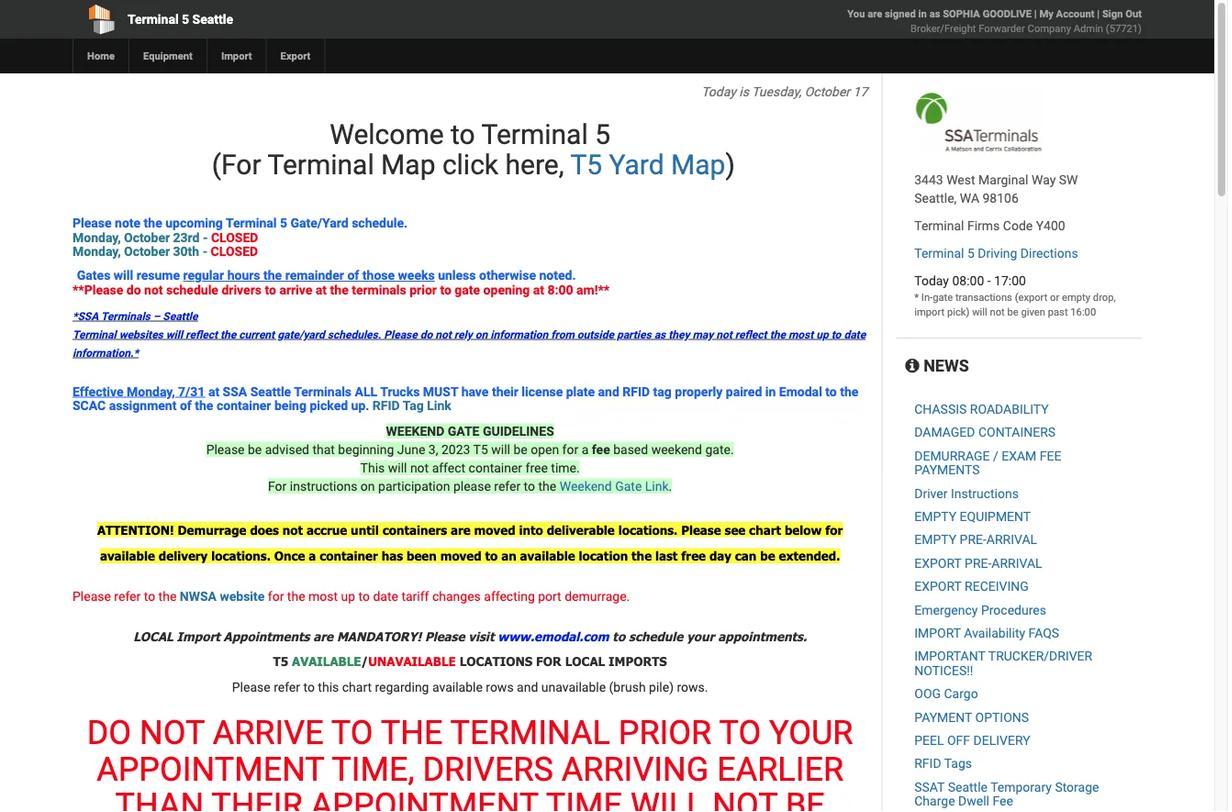 Task type: locate. For each thing, give the bounding box(es) containing it.
0 vertical spatial container
[[217, 398, 271, 413]]

october
[[805, 84, 850, 99], [124, 230, 170, 245], [124, 244, 170, 259]]

1 vertical spatial most
[[309, 589, 338, 604]]

1 horizontal spatial import
[[221, 50, 252, 62]]

please up t5 available / unavailable locations for local imports
[[425, 629, 465, 644]]

at
[[316, 282, 327, 298], [533, 282, 545, 298], [208, 384, 220, 399]]

may
[[693, 328, 714, 341]]

seattle down tags
[[948, 780, 988, 795]]

a inside attention! demurrage does not accrue until containers are moved into deliverable locations. please see chart below for available delivery locations. once a container has been moved to an available location the last free day can be extended.
[[309, 549, 316, 564]]

drop,
[[1093, 292, 1116, 303]]

to down this
[[331, 714, 373, 753]]

08:00
[[953, 273, 985, 288]]

0 horizontal spatial map
[[381, 148, 436, 181]]

1 horizontal spatial today
[[915, 273, 949, 288]]

fee
[[592, 442, 610, 457]]

please down ssa
[[206, 442, 245, 457]]

1 closed from the top
[[211, 230, 258, 245]]

container inside at ssa seattle terminals all trucks must have their license plate and rfid tag properly paired in emodal to the scac assignment of the container being picked up.
[[217, 398, 271, 413]]

seattle up the import link
[[192, 11, 233, 27]]

import left export link
[[221, 50, 252, 62]]

rows.
[[677, 680, 708, 695]]

the inside "weekend gate guidelines please be advised that beginning june 3, 2023 t5 will be open for a fee based weekend gate. this will not affect container free time. for instructions on participation please refer to the weekend gate link ."
[[539, 479, 557, 494]]

a right "once"
[[309, 549, 316, 564]]

gate inside today                                                                                                                                                                                                                                                                                                                                                                                                                                                                                                                                                                                                                                                                                                           08:00 - 17:00 * in-gate transactions (export or empty drop, import pick) will not be given past 16:00
[[933, 292, 953, 303]]

| left sign
[[1098, 8, 1100, 20]]

forwarder
[[979, 22, 1025, 34]]

in-
[[922, 292, 933, 303]]

for
[[562, 442, 579, 457], [826, 523, 843, 538], [268, 589, 284, 604]]

0 horizontal spatial gate
[[455, 282, 480, 298]]

1 vertical spatial today
[[915, 273, 949, 288]]

be left "given"
[[1008, 306, 1019, 318]]

to inside welcome to terminal 5 (for terminal map click here, t5 yard map )
[[451, 118, 475, 151]]

2 map from the left
[[671, 148, 726, 181]]

rfid left tag
[[623, 384, 650, 399]]

most
[[789, 328, 814, 341], [309, 589, 338, 604]]

effective
[[73, 384, 123, 399]]

moved up an in the bottom of the page
[[474, 523, 516, 538]]

will right websites
[[166, 328, 183, 341]]

at left 8:00 at top left
[[533, 282, 545, 298]]

1 horizontal spatial map
[[671, 148, 726, 181]]

the left terminals
[[330, 282, 349, 298]]

ssat
[[915, 780, 945, 795]]

0 horizontal spatial up
[[341, 589, 355, 604]]

trucker/driver
[[989, 649, 1093, 665]]

today for today is tuesday, october 17
[[702, 84, 736, 99]]

arriving
[[562, 750, 709, 789]]

0 vertical spatial are
[[868, 8, 883, 20]]

0 vertical spatial do
[[126, 282, 141, 298]]

drivers
[[222, 282, 262, 298]]

0 vertical spatial local
[[133, 629, 173, 644]]

been
[[407, 549, 437, 564]]

0 horizontal spatial refer
[[114, 589, 141, 604]]

and right plate
[[598, 384, 620, 399]]

0 vertical spatial terminals
[[101, 310, 150, 323]]

5 left the gate/yard
[[280, 216, 287, 231]]

0 horizontal spatial today
[[702, 84, 736, 99]]

- inside today                                                                                                                                                                                                                                                                                                                                                                                                                                                                                                                                                                                                                                                                                                           08:00 - 17:00 * in-gate transactions (export or empty drop, import pick) will not be given past 16:00
[[988, 273, 991, 288]]

the down time. at the left
[[539, 479, 557, 494]]

t5 right 2023 on the bottom left
[[473, 442, 488, 457]]

chart right see
[[749, 523, 781, 538]]

the right note
[[144, 216, 162, 231]]

payments
[[915, 463, 980, 478]]

refer for please refer to this chart regarding available rows and unavailable (brush pile) rows.
[[274, 680, 300, 695]]

1 vertical spatial link
[[645, 479, 669, 494]]

schedule down 30th at the left top
[[166, 282, 218, 298]]

weekend gate link link
[[560, 479, 669, 494]]

equipment
[[960, 509, 1031, 525]]

on inside "weekend gate guidelines please be advised that beginning june 3, 2023 t5 will be open for a fee based weekend gate. this will not affect container free time. for instructions on participation please refer to the weekend gate link ."
[[361, 479, 375, 494]]

available down t5 available / unavailable locations for local imports
[[432, 680, 483, 695]]

1 reflect from the left
[[186, 328, 218, 341]]

transactions
[[956, 292, 1013, 303]]

2023
[[442, 442, 470, 457]]

1 vertical spatial refer
[[114, 589, 141, 604]]

of right assignment
[[180, 398, 192, 413]]

drivers
[[423, 750, 554, 789]]

import
[[915, 306, 945, 318]]

on inside "*ssa terminals – seattle terminal websites will reflect the current gate/yard schedules. please do not rely on information from outside parties as they may not reflect the most up to date information.*"
[[475, 328, 488, 341]]

rfid right up.
[[373, 398, 400, 413]]

do right **please at left
[[126, 282, 141, 298]]

1 horizontal spatial t5
[[473, 442, 488, 457]]

rfid inside at ssa seattle terminals all trucks must have their license plate and rfid tag properly paired in emodal to the scac assignment of the container being picked up.
[[623, 384, 650, 399]]

container inside attention! demurrage does not accrue until containers are moved into deliverable locations. please see chart below for available delivery locations. once a container has been moved to an available location the last free day can be extended.
[[320, 549, 378, 564]]

link inside "weekend gate guidelines please be advised that beginning june 3, 2023 t5 will be open for a fee based weekend gate. this will not affect container free time. for instructions on participation please refer to the weekend gate link ."
[[645, 479, 669, 494]]

scac
[[73, 398, 106, 413]]

0 vertical spatial schedule
[[166, 282, 218, 298]]

for
[[268, 479, 287, 494]]

moved right been
[[440, 549, 482, 564]]

today inside today                                                                                                                                                                                                                                                                                                                                                                                                                                                                                                                                                                                                                                                                                                           08:00 - 17:00 * in-gate transactions (export or empty drop, import pick) will not be given past 16:00
[[915, 273, 949, 288]]

1 horizontal spatial chart
[[749, 523, 781, 538]]

2 vertical spatial refer
[[274, 680, 300, 695]]

1 horizontal spatial on
[[475, 328, 488, 341]]

parties
[[617, 328, 652, 341]]

today left is
[[702, 84, 736, 99]]

effective monday, 7/31
[[73, 384, 205, 399]]

*
[[915, 292, 919, 303]]

export pre-arrival link
[[915, 556, 1043, 571]]

0 vertical spatial chart
[[749, 523, 781, 538]]

0 vertical spatial refer
[[494, 479, 521, 494]]

0 vertical spatial most
[[789, 328, 814, 341]]

most up available
[[309, 589, 338, 604]]

rfid down peel
[[915, 757, 942, 772]]

terminals up websites
[[101, 310, 150, 323]]

arrival
[[987, 533, 1038, 548], [992, 556, 1043, 571]]

the left the last
[[632, 549, 652, 564]]

please inside "*ssa terminals – seattle terminal websites will reflect the current gate/yard schedules. please do not rely on information from outside parties as they may not reflect the most up to date information.*"
[[384, 328, 418, 341]]

1 horizontal spatial to
[[719, 714, 761, 753]]

do left rely
[[420, 328, 433, 341]]

are inside attention! demurrage does not accrue until containers are moved into deliverable locations. please see chart below for available delivery locations. once a container has been moved to an available location the last free day can be extended.
[[451, 523, 471, 538]]

export up the emergency at the bottom of the page
[[915, 579, 962, 595]]

please inside attention! demurrage does not accrue until containers are moved into deliverable locations. please see chart below for available delivery locations. once a container has been moved to an available location the last free day can be extended.
[[681, 523, 721, 538]]

0 vertical spatial of
[[347, 268, 359, 283]]

yard
[[609, 148, 664, 181]]

the inside attention! demurrage does not accrue until containers are moved into deliverable locations. please see chart below for available delivery locations. once a container has been moved to an available location the last free day can be extended.
[[632, 549, 652, 564]]

import availability faqs link
[[915, 626, 1060, 641]]

are up available
[[313, 629, 333, 644]]

1 horizontal spatial gate
[[933, 292, 953, 303]]

exam
[[1002, 449, 1037, 464]]

a left fee
[[582, 442, 589, 457]]

(57721)
[[1106, 22, 1142, 34]]

t5 inside welcome to terminal 5 (for terminal map click here, t5 yard map )
[[571, 148, 602, 181]]

locations. down does
[[211, 549, 271, 564]]

0 horizontal spatial schedule
[[166, 282, 218, 298]]

2 horizontal spatial t5
[[571, 148, 602, 181]]

emergency procedures link
[[915, 603, 1047, 618]]

for right website
[[268, 589, 284, 604]]

note
[[115, 216, 141, 231]]

please left note
[[73, 216, 112, 231]]

as up broker/freight
[[930, 8, 941, 20]]

they
[[669, 328, 690, 341]]

my account link
[[1040, 8, 1095, 20]]

sophia
[[943, 8, 981, 20]]

not right do
[[140, 714, 205, 753]]

you
[[848, 8, 865, 20]]

payment options link
[[915, 710, 1029, 725]]

local up unavailable
[[565, 654, 605, 669]]

the
[[144, 216, 162, 231], [264, 268, 282, 283], [330, 282, 349, 298], [220, 328, 236, 341], [770, 328, 786, 341], [840, 384, 859, 399], [195, 398, 213, 413], [539, 479, 557, 494], [632, 549, 652, 564], [158, 589, 177, 604], [287, 589, 305, 604]]

do inside gates will resume regular hours the remainder of those weeks unless otherwise noted. **please do not schedule drivers to arrive at the terminals prior to gate opening at 8:00 am!**
[[126, 282, 141, 298]]

7/31
[[178, 384, 205, 399]]

please refer to this chart regarding available rows and unavailable (brush pile) rows.
[[232, 680, 708, 695]]

terminal
[[128, 11, 179, 27], [482, 118, 588, 151], [268, 148, 374, 181], [226, 216, 277, 231], [915, 218, 965, 233], [915, 246, 965, 261], [73, 328, 116, 341]]

be right can
[[761, 549, 776, 564]]

container up please
[[469, 461, 523, 476]]

1 vertical spatial date
[[373, 589, 398, 604]]

available down 'into'
[[520, 549, 575, 564]]

arrival up receiving
[[992, 556, 1043, 571]]

5 inside please note the upcoming terminal 5 gate/yard schedule. monday, october 23rd - closed monday, october 30th - closed
[[280, 216, 287, 231]]

3,
[[429, 442, 438, 457]]

2 reflect from the left
[[735, 328, 767, 341]]

0 vertical spatial for
[[562, 442, 579, 457]]

0 horizontal spatial /
[[361, 654, 368, 669]]

1 vertical spatial for
[[826, 523, 843, 538]]

a inside "weekend gate guidelines please be advised that beginning june 3, 2023 t5 will be open for a fee based weekend gate. this will not affect container free time. for instructions on participation please refer to the weekend gate link ."
[[582, 442, 589, 457]]

to inside "weekend gate guidelines please be advised that beginning june 3, 2023 t5 will be open for a fee based weekend gate. this will not affect container free time. for instructions on participation please refer to the weekend gate link ."
[[524, 479, 535, 494]]

seattle inside at ssa seattle terminals all trucks must have their license plate and rfid tag properly paired in emodal to the scac assignment of the container being picked up.
[[250, 384, 291, 399]]

terminals
[[101, 310, 150, 323], [294, 384, 352, 399]]

refer right please
[[494, 479, 521, 494]]

pre- down empty equipment link
[[960, 533, 987, 548]]

link right tag
[[427, 398, 452, 413]]

free inside attention! demurrage does not accrue until containers are moved into deliverable locations. please see chart below for available delivery locations. once a container has been moved to an available location the last free day can be extended.
[[682, 549, 706, 564]]

terminal firms code y400
[[915, 218, 1066, 233]]

will down transactions
[[973, 306, 988, 318]]

2 empty from the top
[[915, 533, 957, 548]]

be inside attention! demurrage does not accrue until containers are moved into deliverable locations. please see chart below for available delivery locations. once a container has been moved to an available location the last free day can be extended.
[[761, 549, 776, 564]]

0 vertical spatial import
[[221, 50, 252, 62]]

*ssa
[[73, 310, 98, 323]]

the left nwsa
[[158, 589, 177, 604]]

today for today                                                                                                                                                                                                                                                                                                                                                                                                                                                                                                                                                                                                                                                                                                           08:00 - 17:00 * in-gate transactions (export or empty drop, import pick) will not be given past 16:00
[[915, 273, 949, 288]]

rfid tags link
[[915, 757, 972, 772]]

2 horizontal spatial at
[[533, 282, 545, 298]]

0 vertical spatial a
[[582, 442, 589, 457]]

and right "rows"
[[517, 680, 538, 695]]

way
[[1032, 172, 1056, 187]]

/ down mandatory!
[[361, 654, 368, 669]]

1 horizontal spatial not
[[713, 787, 778, 812]]

not inside attention! demurrage does not accrue until containers are moved into deliverable locations. please see chart below for available delivery locations. once a container has been moved to an available location the last free day can be extended.
[[283, 523, 303, 538]]

at right arrive
[[316, 282, 327, 298]]

empty down empty equipment link
[[915, 533, 957, 548]]

information.*
[[73, 347, 139, 359]]

tariff
[[402, 589, 429, 604]]

-
[[203, 230, 208, 245], [203, 244, 208, 259], [988, 273, 991, 288]]

information
[[491, 328, 548, 341]]

all
[[355, 384, 378, 399]]

gate up 'import'
[[933, 292, 953, 303]]

at left ssa
[[208, 384, 220, 399]]

free left day
[[682, 549, 706, 564]]

1 horizontal spatial refer
[[274, 680, 300, 695]]

0 vertical spatial empty
[[915, 509, 957, 525]]

please inside please note the upcoming terminal 5 gate/yard schedule. monday, october 23rd - closed monday, october 30th - closed
[[73, 216, 112, 231]]

demurrage / exam fee payments link
[[915, 449, 1062, 478]]

today
[[702, 84, 736, 99], [915, 273, 949, 288]]

- up transactions
[[988, 273, 991, 288]]

0 horizontal spatial do
[[126, 282, 141, 298]]

chart right this
[[342, 680, 372, 695]]

0 horizontal spatial container
[[217, 398, 271, 413]]

pre-
[[960, 533, 987, 548], [965, 556, 992, 571]]

1 horizontal spatial reflect
[[735, 328, 767, 341]]

0 horizontal spatial import
[[177, 629, 220, 644]]

most up emodal
[[789, 328, 814, 341]]

available down the attention!
[[100, 549, 155, 564]]

not inside today                                                                                                                                                                                                                                                                                                                                                                                                                                                                                                                                                                                                                                                                                                           08:00 - 17:00 * in-gate transactions (export or empty drop, import pick) will not be given past 16:00
[[990, 306, 1005, 318]]

terminals inside at ssa seattle terminals all trucks must have their license plate and rfid tag properly paired in emodal to the scac assignment of the container being picked up.
[[294, 384, 352, 399]]

on right rely
[[475, 328, 488, 341]]

t5 inside "weekend gate guidelines please be advised that beginning june 3, 2023 t5 will be open for a fee based weekend gate. this will not affect container free time. for instructions on participation please refer to the weekend gate link ."
[[473, 442, 488, 457]]

not up participation on the bottom
[[410, 461, 429, 476]]

gate left the opening
[[455, 282, 480, 298]]

1 horizontal spatial up
[[817, 328, 829, 341]]

- right 30th at the left top
[[203, 244, 208, 259]]

0 vertical spatial link
[[427, 398, 452, 413]]

0 horizontal spatial terminals
[[101, 310, 150, 323]]

1 vertical spatial and
[[517, 680, 538, 695]]

reflect left current
[[186, 328, 218, 341]]

will down june
[[388, 461, 407, 476]]

1 vertical spatial a
[[309, 549, 316, 564]]

0 vertical spatial locations.
[[619, 523, 678, 538]]

up up mandatory!
[[341, 589, 355, 604]]

0 horizontal spatial available
[[100, 549, 155, 564]]

1 vertical spatial empty
[[915, 533, 957, 548]]

please right "schedules." at the top
[[384, 328, 418, 341]]

terminal 5 seattle image
[[915, 92, 1042, 152]]

weekend
[[652, 442, 702, 457]]

of inside at ssa seattle terminals all trucks must have their license plate and rfid tag properly paired in emodal to the scac assignment of the container being picked up.
[[180, 398, 192, 413]]

home link
[[73, 39, 129, 73]]

0 vertical spatial in
[[919, 8, 927, 20]]

/ left exam
[[993, 449, 999, 464]]

arrive
[[213, 714, 324, 753]]

1 horizontal spatial date
[[844, 328, 866, 341]]

not up –
[[144, 282, 163, 298]]

gate.
[[706, 442, 734, 457]]

refer inside "weekend gate guidelines please be advised that beginning june 3, 2023 t5 will be open for a fee based weekend gate. this will not affect container free time. for instructions on participation please refer to the weekend gate link ."
[[494, 479, 521, 494]]

reflect right may
[[735, 328, 767, 341]]

import down nwsa
[[177, 629, 220, 644]]

important
[[915, 649, 986, 665]]

am!**
[[577, 282, 610, 298]]

terminals left all
[[294, 384, 352, 399]]

to inside attention! demurrage does not accrue until containers are moved into deliverable locations. please see chart below for available delivery locations. once a container has been moved to an available location the last free day can be extended.
[[485, 549, 498, 564]]

0 horizontal spatial chart
[[342, 680, 372, 695]]

5 right here,
[[595, 118, 611, 151]]

october left the 23rd
[[124, 230, 170, 245]]

0 horizontal spatial a
[[309, 549, 316, 564]]

0 vertical spatial and
[[598, 384, 620, 399]]

will right gates
[[114, 268, 133, 283]]

not inside "weekend gate guidelines please be advised that beginning june 3, 2023 t5 will be open for a fee based weekend gate. this will not affect container free time. for instructions on participation please refer to the weekend gate link ."
[[410, 461, 429, 476]]

map left click
[[381, 148, 436, 181]]

of inside gates will resume regular hours the remainder of those weeks unless otherwise noted. **please do not schedule drivers to arrive at the terminals prior to gate opening at 8:00 am!**
[[347, 268, 359, 283]]

not right will at the right of page
[[713, 787, 778, 812]]

0 horizontal spatial rfid
[[373, 398, 400, 413]]

0 horizontal spatial on
[[361, 479, 375, 494]]

for inside attention! demurrage does not accrue until containers are moved into deliverable locations. please see chart below for available delivery locations. once a container has been moved to an available location the last free day can be extended.
[[826, 523, 843, 538]]

to left your in the bottom of the page
[[719, 714, 761, 753]]

seattle inside chassis roadability damaged containers demurrage / exam fee payments driver instructions empty equipment empty pre-arrival export pre-arrival export receiving emergency procedures import availability faqs important trucker/driver notices!! oog cargo payment options peel off delivery rfid tags ssat seattle temporary storage charge dwell fee
[[948, 780, 988, 795]]

1 vertical spatial chart
[[342, 680, 372, 695]]

1 horizontal spatial link
[[645, 479, 669, 494]]

1 horizontal spatial |
[[1098, 8, 1100, 20]]

1 horizontal spatial local
[[565, 654, 605, 669]]

t5 left yard
[[571, 148, 602, 181]]

nwsa website link
[[180, 589, 265, 604]]

y400
[[1036, 218, 1066, 233]]

as left they in the right top of the page
[[654, 328, 666, 341]]

1 horizontal spatial and
[[598, 384, 620, 399]]

1 horizontal spatial free
[[682, 549, 706, 564]]

1 horizontal spatial container
[[320, 549, 378, 564]]

1 vertical spatial do
[[420, 328, 433, 341]]

17
[[854, 84, 868, 99]]

this
[[360, 461, 385, 476]]

2 vertical spatial t5
[[273, 654, 288, 669]]

0 horizontal spatial free
[[526, 461, 548, 476]]

please note the upcoming terminal 5 gate/yard schedule. monday, october 23rd - closed monday, october 30th - closed
[[73, 216, 408, 259]]

gate
[[455, 282, 480, 298], [933, 292, 953, 303]]

1 vertical spatial are
[[451, 523, 471, 538]]

terminal inside terminal 5 seattle link
[[128, 11, 179, 27]]

2 horizontal spatial refer
[[494, 479, 521, 494]]

link right gate
[[645, 479, 669, 494]]

1 vertical spatial as
[[654, 328, 666, 341]]

1 horizontal spatial schedule
[[629, 629, 683, 644]]

1 vertical spatial in
[[766, 384, 776, 399]]

0 horizontal spatial |
[[1035, 8, 1037, 20]]

are down please
[[451, 523, 471, 538]]

1 export from the top
[[915, 556, 962, 571]]

t5
[[571, 148, 602, 181], [473, 442, 488, 457], [273, 654, 288, 669]]

not inside gates will resume regular hours the remainder of those weeks unless otherwise noted. **please do not schedule drivers to arrive at the terminals prior to gate opening at 8:00 am!**
[[144, 282, 163, 298]]

export receiving link
[[915, 579, 1029, 595]]

0 horizontal spatial as
[[654, 328, 666, 341]]

empty down driver
[[915, 509, 957, 525]]

1 vertical spatial t5
[[473, 442, 488, 457]]

0 vertical spatial free
[[526, 461, 548, 476]]

1 vertical spatial free
[[682, 549, 706, 564]]

not down transactions
[[990, 306, 1005, 318]]

1 horizontal spatial do
[[420, 328, 433, 341]]

1 vertical spatial of
[[180, 398, 192, 413]]

/ inside chassis roadability damaged containers demurrage / exam fee payments driver instructions empty equipment empty pre-arrival export pre-arrival export receiving emergency procedures import availability faqs important trucker/driver notices!! oog cargo payment options peel off delivery rfid tags ssat seattle temporary storage charge dwell fee
[[993, 449, 999, 464]]

seattle right ssa
[[250, 384, 291, 399]]

delivery
[[974, 733, 1031, 749]]

export up the export receiving link
[[915, 556, 962, 571]]

0 horizontal spatial to
[[331, 714, 373, 753]]

0 vertical spatial as
[[930, 8, 941, 20]]

chart inside attention! demurrage does not accrue until containers are moved into deliverable locations. please see chart below for available delivery locations. once a container has been moved to an available location the last free day can be extended.
[[749, 523, 781, 538]]

schedule
[[166, 282, 218, 298], [629, 629, 683, 644]]

once
[[274, 549, 305, 564]]

in inside at ssa seattle terminals all trucks must have their license plate and rfid tag properly paired in emodal to the scac assignment of the container being picked up.
[[766, 384, 776, 399]]

monday,
[[73, 230, 121, 245], [73, 244, 121, 259], [127, 384, 175, 399]]

1 horizontal spatial of
[[347, 268, 359, 283]]

please up day
[[681, 523, 721, 538]]

3443
[[915, 172, 944, 187]]

1 horizontal spatial are
[[451, 523, 471, 538]]

weekend
[[386, 424, 445, 439]]

schedules.
[[328, 328, 381, 341]]

refer
[[494, 479, 521, 494], [114, 589, 141, 604], [274, 680, 300, 695]]

not up "once"
[[283, 523, 303, 538]]



Task type: vqa. For each thing, say whether or not it's contained in the screenshot.
will within the Gates will resume regular hours the remainder of those weeks unless otherwise noted. **Please do not schedule drivers to arrive at the terminals prior to gate opening at 8:00 am!**
yes



Task type: describe. For each thing, give the bounding box(es) containing it.
5 inside welcome to terminal 5 (for terminal map click here, t5 yard map )
[[595, 118, 611, 151]]

earlier
[[717, 750, 844, 789]]

schedule inside gates will resume regular hours the remainder of those weeks unless otherwise noted. **please do not schedule drivers to arrive at the terminals prior to gate opening at 8:00 am!**
[[166, 282, 218, 298]]

directions
[[1021, 246, 1079, 261]]

your
[[770, 714, 853, 753]]

seattle inside terminal 5 seattle link
[[192, 11, 233, 27]]

here,
[[505, 148, 564, 181]]

fee
[[993, 794, 1014, 809]]

to inside "*ssa terminals – seattle terminal websites will reflect the current gate/yard schedules. please do not rely on information from outside parties as they may not reflect the most up to date information.*"
[[832, 328, 841, 341]]

at inside at ssa seattle terminals all trucks must have their license plate and rfid tag properly paired in emodal to the scac assignment of the container being picked up.
[[208, 384, 220, 399]]

signed
[[885, 8, 916, 20]]

1 horizontal spatial available
[[432, 680, 483, 695]]

0 horizontal spatial link
[[427, 398, 452, 413]]

the
[[381, 714, 443, 753]]

visit
[[469, 629, 494, 644]]

will inside gates will resume regular hours the remainder of those weeks unless otherwise noted. **please do not schedule drivers to arrive at the terminals prior to gate opening at 8:00 am!**
[[114, 268, 133, 283]]

welcome to terminal 5 (for terminal map click here, t5 yard map )
[[205, 118, 735, 181]]

into
[[519, 523, 543, 538]]

gate/yard
[[277, 328, 325, 341]]

below
[[785, 523, 822, 538]]

terminal inside please note the upcoming terminal 5 gate/yard schedule. monday, october 23rd - closed monday, october 30th - closed
[[226, 216, 277, 231]]

empty
[[1062, 292, 1091, 303]]

available
[[292, 654, 361, 669]]

time,
[[332, 750, 415, 789]]

regarding
[[375, 680, 429, 695]]

rely
[[454, 328, 473, 341]]

those
[[363, 268, 395, 283]]

prior
[[619, 714, 712, 753]]

www.emodal.com
[[498, 629, 609, 644]]

appointments.
[[718, 629, 807, 644]]

up inside "*ssa terminals – seattle terminal websites will reflect the current gate/yard schedules. please do not rely on information from outside parties as they may not reflect the most up to date information.*"
[[817, 328, 829, 341]]

import
[[915, 626, 961, 641]]

1 vertical spatial moved
[[440, 549, 482, 564]]

license
[[522, 384, 563, 399]]

payment
[[915, 710, 972, 725]]

oog
[[915, 687, 941, 702]]

terminal
[[450, 714, 610, 753]]

locations
[[460, 654, 533, 669]]

and inside at ssa seattle terminals all trucks must have their license plate and rfid tag properly paired in emodal to the scac assignment of the container being picked up.
[[598, 384, 620, 399]]

peel off delivery link
[[915, 733, 1031, 749]]

terminal 5 driving directions
[[915, 246, 1079, 261]]

refer for please refer to the nwsa website for the most up to date tariff changes affecting port demurrage.
[[114, 589, 141, 604]]

accrue
[[307, 523, 347, 538]]

in inside "you are signed in as sophia goodlive | my account | sign out broker/freight forwarder company admin (57721)"
[[919, 8, 927, 20]]

october left 17 on the top right of page
[[805, 84, 850, 99]]

or
[[1051, 292, 1060, 303]]

until
[[351, 523, 379, 538]]

not right may
[[716, 328, 733, 341]]

5 left driving
[[968, 246, 975, 261]]

rfid tag link
[[373, 398, 455, 413]]

do inside "*ssa terminals – seattle terminal websites will reflect the current gate/yard schedules. please do not rely on information from outside parties as they may not reflect the most up to date information.*"
[[420, 328, 433, 341]]

fee
[[1040, 449, 1062, 464]]

(for
[[212, 148, 261, 181]]

seattle inside "*ssa terminals – seattle terminal websites will reflect the current gate/yard schedules. please do not rely on information from outside parties as they may not reflect the most up to date information.*"
[[163, 310, 198, 323]]

www.emodal.com link
[[498, 629, 609, 644]]

than
[[115, 787, 204, 812]]

1 vertical spatial not
[[713, 787, 778, 812]]

be inside today                                                                                                                                                                                                                                                                                                                                                                                                                                                                                                                                                                                                                                                                                                           08:00 - 17:00 * in-gate transactions (export or empty drop, import pick) will not be given past 16:00
[[1008, 306, 1019, 318]]

arrive
[[279, 282, 313, 298]]

marginal
[[979, 172, 1029, 187]]

0 vertical spatial moved
[[474, 523, 516, 538]]

company
[[1028, 22, 1072, 34]]

*ssa terminals – seattle terminal websites will reflect the current gate/yard schedules. please do not rely on information from outside parties as they may not reflect the most up to date information.*
[[73, 310, 866, 359]]

hours
[[227, 268, 260, 283]]

containers
[[383, 523, 447, 538]]

be down guidelines
[[514, 442, 528, 457]]

tuesday,
[[752, 84, 802, 99]]

has
[[382, 549, 403, 564]]

date inside "*ssa terminals – seattle terminal websites will reflect the current gate/yard schedules. please do not rely on information from outside parties as they may not reflect the most up to date information.*"
[[844, 328, 866, 341]]

2 | from the left
[[1098, 8, 1100, 20]]

are inside "you are signed in as sophia goodlive | my account | sign out broker/freight forwarder company admin (57721)"
[[868, 8, 883, 20]]

as inside "*ssa terminals – seattle terminal websites will reflect the current gate/yard schedules. please do not rely on information from outside parties as they may not reflect the most up to date information.*"
[[654, 328, 666, 341]]

1 vertical spatial arrival
[[992, 556, 1043, 571]]

outside
[[577, 328, 614, 341]]

chassis roadability link
[[915, 402, 1049, 417]]

emergency
[[915, 603, 978, 618]]

sw
[[1059, 172, 1078, 187]]

1 vertical spatial import
[[177, 629, 220, 644]]

equipment link
[[129, 39, 206, 73]]

terminal 5 seattle
[[128, 11, 233, 27]]

october up resume
[[124, 244, 170, 259]]

chassis roadability damaged containers demurrage / exam fee payments driver instructions empty equipment empty pre-arrival export pre-arrival export receiving emergency procedures import availability faqs important trucker/driver notices!! oog cargo payment options peel off delivery rfid tags ssat seattle temporary storage charge dwell fee
[[915, 402, 1100, 809]]

2 closed from the top
[[211, 244, 258, 259]]

0 horizontal spatial locations.
[[211, 549, 271, 564]]

0 horizontal spatial local
[[133, 629, 173, 644]]

1 vertical spatial schedule
[[629, 629, 683, 644]]

17:00
[[994, 273, 1026, 288]]

0 vertical spatial arrival
[[987, 533, 1038, 548]]

schedule.
[[352, 216, 408, 231]]

please inside "weekend gate guidelines please be advised that beginning june 3, 2023 t5 will be open for a fee based weekend gate. this will not affect container free time. for instructions on participation please refer to the weekend gate link ."
[[206, 442, 245, 457]]

the down "once"
[[287, 589, 305, 604]]

1 horizontal spatial locations.
[[619, 523, 678, 538]]

open
[[531, 442, 559, 457]]

gate/yard
[[291, 216, 349, 231]]

terminals
[[352, 282, 406, 298]]

you are signed in as sophia goodlive | my account | sign out broker/freight forwarder company admin (57721)
[[848, 8, 1142, 34]]

mandatory!
[[337, 629, 421, 644]]

the left ssa
[[195, 398, 213, 413]]

2 to from the left
[[719, 714, 761, 753]]

1 to from the left
[[331, 714, 373, 753]]

please up 'arrive'
[[232, 680, 271, 695]]

16:00
[[1071, 306, 1097, 318]]

1 empty from the top
[[915, 509, 957, 525]]

empty pre-arrival link
[[915, 533, 1038, 548]]

weekend
[[560, 479, 612, 494]]

23rd
[[173, 230, 200, 245]]

1 vertical spatial up
[[341, 589, 355, 604]]

damaged
[[915, 425, 976, 440]]

trucks
[[380, 384, 420, 399]]

must
[[423, 384, 458, 399]]

for inside "weekend gate guidelines please be advised that beginning june 3, 2023 t5 will be open for a fee based weekend gate. this will not affect container free time. for instructions on participation please refer to the weekend gate link ."
[[562, 442, 579, 457]]

info circle image
[[906, 357, 920, 374]]

container inside "weekend gate guidelines please be advised that beginning june 3, 2023 t5 will be open for a fee based weekend gate. this will not affect container free time. for instructions on participation please refer to the weekend gate link ."
[[469, 461, 523, 476]]

1 horizontal spatial at
[[316, 282, 327, 298]]

terminal inside "*ssa terminals – seattle terminal websites will reflect the current gate/yard schedules. please do not rely on information from outside parties as they may not reflect the most up to date information.*"
[[73, 328, 116, 341]]

the right "hours"
[[264, 268, 282, 283]]

that
[[313, 442, 335, 457]]

out
[[1126, 8, 1142, 20]]

tag
[[403, 398, 424, 413]]

the inside please note the upcoming terminal 5 gate/yard schedule. monday, october 23rd - closed monday, october 30th - closed
[[144, 216, 162, 231]]

will inside "*ssa terminals – seattle terminal websites will reflect the current gate/yard schedules. please do not rely on information from outside parties as they may not reflect the most up to date information.*"
[[166, 328, 183, 341]]

account
[[1057, 8, 1095, 20]]

beginning
[[338, 442, 394, 457]]

goodlive
[[983, 8, 1032, 20]]

as inside "you are signed in as sophia goodlive | my account | sign out broker/freight forwarder company admin (57721)"
[[930, 8, 941, 20]]

will down guidelines
[[491, 442, 510, 457]]

their
[[492, 384, 519, 399]]

2 horizontal spatial available
[[520, 549, 575, 564]]

0 horizontal spatial are
[[313, 629, 333, 644]]

most inside "*ssa terminals – seattle terminal websites will reflect the current gate/yard schedules. please do not rely on information from outside parties as they may not reflect the most up to date information.*"
[[789, 328, 814, 341]]

please down the attention!
[[73, 589, 111, 604]]

last
[[656, 549, 678, 564]]

1 map from the left
[[381, 148, 436, 181]]

2 export from the top
[[915, 579, 962, 595]]

the right emodal
[[840, 384, 859, 399]]

tag
[[653, 384, 672, 399]]

gate inside gates will resume regular hours the remainder of those weeks unless otherwise noted. **please do not schedule drivers to arrive at the terminals prior to gate opening at 8:00 am!**
[[455, 282, 480, 298]]

up.
[[351, 398, 369, 413]]

have
[[462, 384, 489, 399]]

5 up "equipment"
[[182, 11, 189, 27]]

the left current
[[220, 328, 236, 341]]

1 | from the left
[[1035, 8, 1037, 20]]

0 horizontal spatial t5
[[273, 654, 288, 669]]

rfid inside chassis roadability damaged containers demurrage / exam fee payments driver instructions empty equipment empty pre-arrival export pre-arrival export receiving emergency procedures import availability faqs important trucker/driver notices!! oog cargo payment options peel off delivery rfid tags ssat seattle temporary storage charge dwell fee
[[915, 757, 942, 772]]

1 vertical spatial pre-
[[965, 556, 992, 571]]

gate
[[448, 424, 480, 439]]

- right the 23rd
[[203, 230, 208, 245]]

an
[[502, 549, 517, 564]]

to inside at ssa seattle terminals all trucks must have their license plate and rfid tag properly paired in emodal to the scac assignment of the container being picked up.
[[826, 384, 837, 399]]

the up emodal
[[770, 328, 786, 341]]

be left advised
[[248, 442, 262, 457]]

time
[[546, 787, 623, 812]]

from
[[551, 328, 575, 341]]

upcoming
[[165, 216, 223, 231]]

day
[[710, 549, 732, 564]]

not left rely
[[435, 328, 452, 341]]

will inside today                                                                                                                                                                                                                                                                                                                                                                                                                                                                                                                                                                                                                                                                                                           08:00 - 17:00 * in-gate transactions (export or empty drop, import pick) will not be given past 16:00
[[973, 306, 988, 318]]

0 vertical spatial pre-
[[960, 533, 987, 548]]

otherwise
[[479, 268, 536, 283]]

1 vertical spatial /
[[361, 654, 368, 669]]

1 vertical spatial local
[[565, 654, 605, 669]]

free inside "weekend gate guidelines please be advised that beginning june 3, 2023 t5 will be open for a fee based weekend gate. this will not affect container free time. for instructions on participation please refer to the weekend gate link ."
[[526, 461, 548, 476]]

please refer to the nwsa website for the most up to date tariff changes affecting port demurrage.
[[73, 589, 630, 604]]

sign out link
[[1103, 8, 1142, 20]]

0 horizontal spatial for
[[268, 589, 284, 604]]

location
[[579, 549, 628, 564]]

0 horizontal spatial most
[[309, 589, 338, 604]]

sign
[[1103, 8, 1123, 20]]

containers
[[979, 425, 1056, 440]]

terminals inside "*ssa terminals – seattle terminal websites will reflect the current gate/yard schedules. please do not rely on information from outside parties as they may not reflect the most up to date information.*"
[[101, 310, 150, 323]]

0 vertical spatial not
[[140, 714, 205, 753]]



